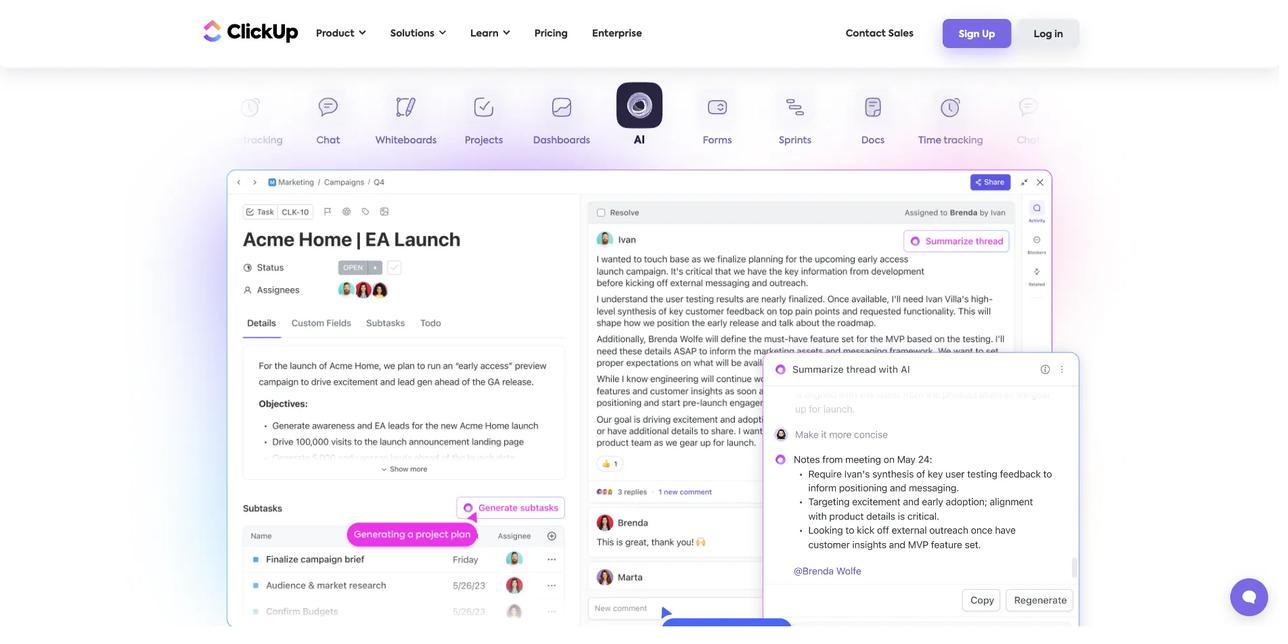 Task type: describe. For each thing, give the bounding box(es) containing it.
time tracking for 1st time tracking 'button' from the right
[[918, 136, 983, 146]]

learn button
[[464, 20, 517, 47]]

projects button
[[445, 89, 523, 151]]

sprints
[[779, 136, 811, 146]]

solutions
[[390, 29, 434, 38]]

2 whiteboards button from the left
[[1068, 89, 1145, 151]]

log in link
[[1018, 19, 1079, 48]]

2 chat button from the left
[[990, 89, 1068, 151]]

2 tracking from the left
[[944, 136, 983, 146]]

in
[[1055, 30, 1063, 39]]

contact sales
[[846, 29, 914, 38]]

forms
[[703, 136, 732, 146]]

sprints button
[[756, 89, 834, 151]]

projects
[[465, 136, 503, 146]]

pricing link
[[528, 20, 575, 47]]

log
[[1034, 30, 1052, 39]]

ai
[[634, 137, 645, 147]]

chat for 2nd 'chat' button from left
[[1017, 136, 1041, 146]]

1 docs from the left
[[161, 136, 184, 146]]

sign
[[959, 30, 980, 39]]

sign up button
[[943, 19, 1012, 48]]

2 whiteboards from the left
[[1076, 136, 1137, 146]]



Task type: vqa. For each thing, say whether or not it's contained in the screenshot.
Business Operations Coordinator At Spekit
no



Task type: locate. For each thing, give the bounding box(es) containing it.
1 time tracking button from the left
[[211, 89, 289, 151]]

1 horizontal spatial whiteboards
[[1076, 136, 1137, 146]]

1 chat button from the left
[[289, 89, 367, 151]]

up
[[982, 30, 995, 39]]

chat for 1st 'chat' button from left
[[316, 136, 340, 146]]

time for 1st time tracking 'button'
[[218, 136, 241, 146]]

1 horizontal spatial time tracking
[[918, 136, 983, 146]]

0 horizontal spatial chat button
[[289, 89, 367, 151]]

1 docs button from the left
[[134, 89, 211, 151]]

1 horizontal spatial docs button
[[834, 89, 912, 151]]

time tracking button
[[211, 89, 289, 151], [912, 89, 990, 151]]

0 horizontal spatial tracking
[[243, 136, 283, 146]]

0 horizontal spatial time
[[218, 136, 241, 146]]

dashboards button
[[523, 89, 601, 151]]

chat button
[[289, 89, 367, 151], [990, 89, 1068, 151]]

enterprise link
[[585, 20, 649, 47]]

2 time from the left
[[918, 136, 941, 146]]

time for 1st time tracking 'button' from the right
[[918, 136, 941, 146]]

contact
[[846, 29, 886, 38]]

2 chat from the left
[[1017, 136, 1041, 146]]

time tracking for 1st time tracking 'button'
[[218, 136, 283, 146]]

1 time from the left
[[218, 136, 241, 146]]

forms button
[[678, 89, 756, 151]]

pricing
[[534, 29, 568, 38]]

log in
[[1034, 30, 1063, 39]]

product
[[316, 29, 354, 38]]

1 horizontal spatial chat button
[[990, 89, 1068, 151]]

1 horizontal spatial chat
[[1017, 136, 1041, 146]]

learn
[[470, 29, 499, 38]]

0 horizontal spatial time tracking
[[218, 136, 283, 146]]

contact sales link
[[839, 20, 920, 47]]

ai image
[[227, 170, 1053, 627], [656, 337, 1096, 627]]

0 horizontal spatial whiteboards
[[375, 136, 437, 146]]

time
[[218, 136, 241, 146], [918, 136, 941, 146]]

0 horizontal spatial time tracking button
[[211, 89, 289, 151]]

chat
[[316, 136, 340, 146], [1017, 136, 1041, 146]]

ai button
[[601, 84, 678, 151]]

1 horizontal spatial docs
[[861, 136, 885, 146]]

0 horizontal spatial docs
[[161, 136, 184, 146]]

1 horizontal spatial tracking
[[944, 136, 983, 146]]

docs
[[161, 136, 184, 146], [861, 136, 885, 146]]

dashboards
[[533, 136, 590, 146]]

1 horizontal spatial time tracking button
[[912, 89, 990, 151]]

1 horizontal spatial whiteboards button
[[1068, 89, 1145, 151]]

sales
[[888, 29, 914, 38]]

1 time tracking from the left
[[218, 136, 283, 146]]

whiteboards
[[375, 136, 437, 146], [1076, 136, 1137, 146]]

1 whiteboards button from the left
[[367, 89, 445, 151]]

sign up
[[959, 30, 995, 39]]

solutions button
[[384, 20, 453, 47]]

0 horizontal spatial docs button
[[134, 89, 211, 151]]

0 horizontal spatial whiteboards button
[[367, 89, 445, 151]]

1 chat from the left
[[316, 136, 340, 146]]

tracking
[[243, 136, 283, 146], [944, 136, 983, 146]]

docs button
[[134, 89, 211, 151], [834, 89, 912, 151]]

1 whiteboards from the left
[[375, 136, 437, 146]]

whiteboards button
[[367, 89, 445, 151], [1068, 89, 1145, 151]]

1 tracking from the left
[[243, 136, 283, 146]]

2 time tracking from the left
[[918, 136, 983, 146]]

enterprise
[[592, 29, 642, 38]]

clickup image
[[200, 18, 298, 44]]

1 horizontal spatial time
[[918, 136, 941, 146]]

0 horizontal spatial chat
[[316, 136, 340, 146]]

product button
[[309, 20, 373, 47]]

2 docs button from the left
[[834, 89, 912, 151]]

time tracking
[[218, 136, 283, 146], [918, 136, 983, 146]]

2 docs from the left
[[861, 136, 885, 146]]

2 time tracking button from the left
[[912, 89, 990, 151]]



